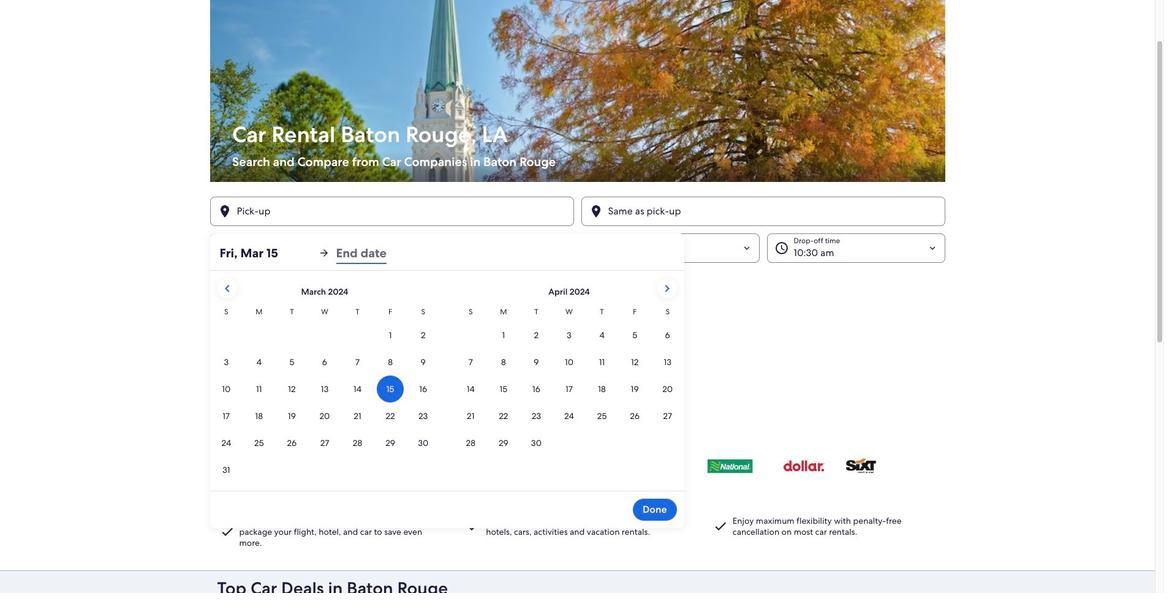 Task type: locate. For each thing, give the bounding box(es) containing it.
breadcrumbs region
[[0, 0, 1155, 571]]

previous month image
[[220, 281, 234, 296]]

car suppliers logo image
[[217, 443, 938, 488]]

next month image
[[660, 281, 674, 296]]



Task type: vqa. For each thing, say whether or not it's contained in the screenshot.
expedia logo at the left top of the page
no



